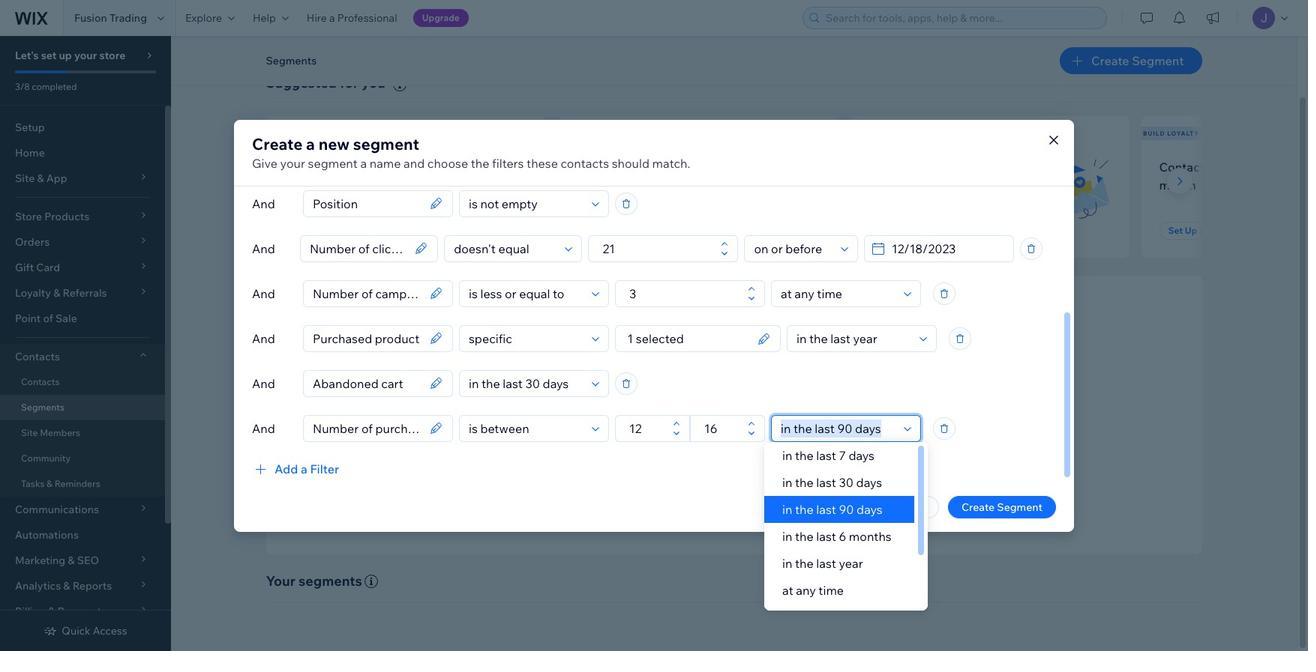Task type: describe. For each thing, give the bounding box(es) containing it.
add
[[275, 462, 298, 477]]

0 vertical spatial enter a number text field
[[598, 236, 717, 261]]

last for 6
[[816, 530, 836, 545]]

the for 30
[[795, 476, 814, 491]]

let's
[[15, 49, 39, 62]]

customers
[[629, 160, 689, 175]]

a inside hire a professional link
[[329, 11, 335, 25]]

explore
[[185, 11, 222, 25]]

6
[[839, 530, 846, 545]]

these
[[527, 156, 558, 171]]

right
[[700, 402, 731, 419]]

tasks
[[21, 479, 45, 490]]

in for in the last 6 months
[[783, 530, 793, 545]]

your inside reach the right target audience create specific groups of contacts that update automatically send personalized email campaigns to drive sales and build trust get to know your high-value customers, potential leads and more
[[646, 465, 668, 479]]

the for target
[[676, 402, 697, 419]]

the for 7
[[795, 449, 814, 464]]

potential
[[780, 465, 824, 479]]

upgrade
[[422, 12, 460, 23]]

set up segment for made
[[585, 225, 655, 236]]

trading
[[109, 11, 147, 25]]

1 horizontal spatial and
[[829, 445, 848, 458]]

create a new segment give your segment a name and choose the filters these contacts should match.
[[252, 134, 690, 171]]

3/8 completed
[[15, 81, 77, 92]]

suggested
[[266, 74, 337, 92]]

new for new subscribers
[[268, 130, 284, 137]]

select an option field for select options field
[[792, 326, 915, 351]]

in the last 90 days option
[[764, 497, 914, 524]]

site
[[21, 428, 38, 439]]

th
[[1300, 160, 1308, 175]]

more
[[876, 465, 901, 479]]

groups
[[661, 424, 695, 438]]

your inside new contacts who recently subscribed to your mailing list
[[364, 178, 390, 193]]

contacts for the contacts link
[[21, 377, 60, 388]]

fusion trading
[[74, 11, 147, 25]]

help
[[253, 11, 276, 25]]

audience
[[776, 402, 834, 419]]

a left name
[[360, 156, 367, 171]]

automations
[[15, 529, 79, 542]]

2 and from the top
[[252, 241, 275, 256]]

4 up from the left
[[1185, 225, 1198, 236]]

members
[[40, 428, 80, 439]]

0 vertical spatial segment
[[353, 134, 419, 153]]

in for in the last year
[[783, 557, 793, 572]]

update
[[777, 424, 812, 438]]

&
[[47, 479, 53, 490]]

contacts inside reach the right target audience create specific groups of contacts that update automatically send personalized email campaigns to drive sales and build trust get to know your high-value customers, potential leads and more
[[710, 424, 752, 438]]

setup
[[15, 121, 45, 134]]

automatically
[[814, 424, 880, 438]]

automations link
[[0, 523, 165, 548]]

2 vertical spatial and
[[855, 465, 873, 479]]

give
[[252, 156, 278, 171]]

contacts inside create a new segment give your segment a name and choose the filters these contacts should match.
[[561, 156, 609, 171]]

reach
[[634, 402, 673, 419]]

reminders
[[55, 479, 100, 490]]

any
[[796, 584, 816, 599]]

4 and from the top
[[252, 331, 275, 346]]

0 horizontal spatial create segment button
[[677, 501, 792, 519]]

sidebar element
[[0, 36, 171, 652]]

hire a professional
[[307, 11, 397, 25]]

4 set from the left
[[1169, 225, 1183, 236]]

1 horizontal spatial to
[[605, 465, 616, 479]]

site members
[[21, 428, 80, 439]]

set up segment button for subscribed
[[284, 222, 372, 240]]

at any time
[[783, 584, 844, 599]]

cancel
[[892, 501, 926, 514]]

create inside reach the right target audience create specific groups of contacts that update automatically send personalized email campaigns to drive sales and build trust get to know your high-value customers, potential leads and more
[[585, 424, 618, 438]]

the for year
[[795, 557, 814, 572]]

create segment button for segments
[[1060, 47, 1202, 74]]

home link
[[0, 140, 165, 166]]

to inside new contacts who recently subscribed to your mailing list
[[350, 178, 361, 193]]

mailing
[[392, 178, 434, 193]]

active
[[868, 160, 904, 175]]

point of sale link
[[0, 306, 165, 332]]

contacts with a birthday th
[[1160, 160, 1308, 193]]

the inside create a new segment give your segment a name and choose the filters these contacts should match.
[[471, 156, 490, 171]]

who for purchase
[[691, 160, 715, 175]]

hire a professional link
[[298, 0, 406, 36]]

made
[[620, 178, 652, 193]]

contacts for the contacts popup button
[[15, 350, 60, 364]]

From text field
[[625, 416, 668, 442]]

up
[[59, 49, 72, 62]]

year
[[839, 557, 863, 572]]

sales
[[802, 445, 827, 458]]

choose
[[428, 156, 468, 171]]

Select options field
[[620, 326, 753, 351]]

let's set up your store
[[15, 49, 126, 62]]

list
[[436, 178, 453, 193]]

completed
[[32, 81, 77, 92]]

new contacts who recently subscribed to your mailing list
[[284, 160, 453, 193]]

your
[[266, 573, 296, 590]]

5 and from the top
[[252, 376, 275, 391]]

setup link
[[0, 115, 165, 140]]

last for year
[[816, 557, 836, 572]]

days for in the last 90 days
[[857, 503, 883, 518]]

set up segment button for clicked
[[868, 222, 956, 240]]

match.
[[652, 156, 690, 171]]

time
[[819, 584, 844, 599]]

point of sale
[[15, 312, 77, 326]]

fusion
[[74, 11, 107, 25]]

segments button
[[258, 50, 324, 72]]

community link
[[0, 446, 165, 472]]

trust
[[877, 445, 900, 458]]

contacts inside contacts with a birthday th
[[1160, 160, 1211, 175]]

target
[[734, 402, 773, 419]]

help button
[[244, 0, 298, 36]]

quick access button
[[44, 625, 127, 638]]

1 vertical spatial segment
[[308, 156, 358, 171]]

0 vertical spatial subscribers
[[287, 130, 338, 137]]

12/18/2023 field
[[888, 236, 1009, 261]]

select an option field for enter a number text field to the top
[[750, 236, 837, 261]]

your inside the active email subscribers who clicked on your campaign
[[927, 178, 953, 193]]

segments for segments link
[[21, 402, 65, 413]]

set up segment for clicked
[[877, 225, 947, 236]]

3/8
[[15, 81, 30, 92]]

6 and from the top
[[252, 421, 275, 436]]

haven't
[[576, 178, 617, 193]]

0 horizontal spatial create segment
[[699, 503, 792, 518]]

up for clicked
[[893, 225, 906, 236]]

who inside the active email subscribers who clicked on your campaign
[[1008, 160, 1032, 175]]

add a filter
[[275, 462, 339, 477]]

new subscribers
[[268, 130, 338, 137]]

campaigns
[[707, 445, 761, 458]]

last for 7
[[816, 449, 836, 464]]

your inside create a new segment give your segment a name and choose the filters these contacts should match.
[[280, 156, 305, 171]]

90
[[839, 503, 854, 518]]

email inside reach the right target audience create specific groups of contacts that update automatically send personalized email campaigns to drive sales and build trust get to know your high-value customers, potential leads and more
[[678, 445, 705, 458]]



Task type: vqa. For each thing, say whether or not it's contained in the screenshot.
Delivery
no



Task type: locate. For each thing, give the bounding box(es) containing it.
3 in from the top
[[783, 503, 793, 518]]

2 up from the left
[[602, 225, 614, 236]]

0 vertical spatial to
[[350, 178, 361, 193]]

2 in from the top
[[783, 476, 793, 491]]

access
[[93, 625, 127, 638]]

days right the 7
[[849, 449, 875, 464]]

segments link
[[0, 395, 165, 421]]

who up the purchase
[[691, 160, 715, 175]]

your inside sidebar element
[[74, 49, 97, 62]]

2 vertical spatial to
[[605, 465, 616, 479]]

segment
[[1132, 53, 1184, 68], [324, 225, 363, 236], [616, 225, 655, 236], [908, 225, 947, 236], [1200, 225, 1239, 236], [997, 501, 1043, 514], [740, 503, 792, 518]]

segments up suggested
[[266, 54, 317, 68]]

0 horizontal spatial and
[[404, 156, 425, 171]]

2 horizontal spatial to
[[763, 445, 773, 458]]

1 horizontal spatial segments
[[266, 54, 317, 68]]

0 horizontal spatial subscribers
[[287, 130, 338, 137]]

set up segment button down subscribed
[[284, 222, 372, 240]]

for
[[340, 74, 359, 92]]

contacts down new in the left top of the page
[[312, 160, 361, 175]]

up down haven't
[[602, 225, 614, 236]]

segment down new in the left top of the page
[[308, 156, 358, 171]]

list box containing in the last 7 days
[[764, 443, 928, 632]]

Choose a condition field
[[464, 191, 587, 216], [450, 236, 561, 261], [464, 281, 587, 306], [464, 326, 587, 351], [464, 371, 587, 397], [464, 416, 587, 442]]

who
[[364, 160, 388, 175], [691, 160, 715, 175], [1008, 160, 1032, 175]]

1 set up segment button from the left
[[284, 222, 372, 240]]

contacts down 'point of sale'
[[15, 350, 60, 364]]

1 horizontal spatial email
[[906, 160, 937, 175]]

1 vertical spatial segments
[[21, 402, 65, 413]]

3 up from the left
[[893, 225, 906, 236]]

your down personalized
[[646, 465, 668, 479]]

0 horizontal spatial to
[[350, 178, 361, 193]]

new up subscribed
[[284, 160, 309, 175]]

on
[[910, 178, 925, 193]]

quick access
[[62, 625, 127, 638]]

last for 90
[[816, 503, 836, 518]]

in up at
[[783, 557, 793, 572]]

in the last 7 days
[[783, 449, 875, 464]]

up down subscribed
[[310, 225, 322, 236]]

contacts up haven't
[[561, 156, 609, 171]]

last left 30
[[816, 476, 836, 491]]

0 vertical spatial contacts
[[1160, 160, 1211, 175]]

0 horizontal spatial of
[[43, 312, 53, 326]]

subscribers down suggested
[[287, 130, 338, 137]]

in inside in the last 90 days option
[[783, 503, 793, 518]]

of
[[43, 312, 53, 326], [698, 424, 707, 438]]

0 vertical spatial and
[[404, 156, 425, 171]]

potential
[[576, 160, 626, 175]]

1 up from the left
[[310, 225, 322, 236]]

to right 'get'
[[605, 465, 616, 479]]

0 vertical spatial segments
[[266, 54, 317, 68]]

days right 90
[[857, 503, 883, 518]]

add a filter button
[[252, 460, 339, 478]]

professional
[[337, 11, 397, 25]]

to left drive
[[763, 445, 773, 458]]

the inside reach the right target audience create specific groups of contacts that update automatically send personalized email campaigns to drive sales and build trust get to know your high-value customers, potential leads and more
[[676, 402, 697, 419]]

0 vertical spatial email
[[906, 160, 937, 175]]

the inside in the last 90 days option
[[795, 503, 814, 518]]

that
[[754, 424, 774, 438]]

contacts
[[1160, 160, 1211, 175], [15, 350, 60, 364], [21, 377, 60, 388]]

of down right at the right bottom
[[698, 424, 707, 438]]

days for in the last 30 days
[[856, 476, 882, 491]]

purchase
[[664, 178, 716, 193]]

loyalty
[[1168, 130, 1200, 137]]

set up segment button down made
[[576, 222, 664, 240]]

1 horizontal spatial who
[[691, 160, 715, 175]]

2 set up segment button from the left
[[576, 222, 664, 240]]

of inside reach the right target audience create specific groups of contacts that update automatically send personalized email campaigns to drive sales and build trust get to know your high-value customers, potential leads and more
[[698, 424, 707, 438]]

reach the right target audience create specific groups of contacts that update automatically send personalized email campaigns to drive sales and build trust get to know your high-value customers, potential leads and more
[[585, 402, 901, 479]]

last left the 7
[[816, 449, 836, 464]]

point
[[15, 312, 41, 326]]

build
[[1143, 130, 1165, 137]]

segments for segments button
[[266, 54, 317, 68]]

1 horizontal spatial of
[[698, 424, 707, 438]]

4 set up segment button from the left
[[1160, 222, 1248, 240]]

1 vertical spatial days
[[856, 476, 882, 491]]

last for 30
[[816, 476, 836, 491]]

subscribers
[[287, 130, 338, 137], [940, 160, 1006, 175]]

2 vertical spatial contacts
[[21, 377, 60, 388]]

1 vertical spatial subscribers
[[940, 160, 1006, 175]]

contacts up the 'campaigns'
[[710, 424, 752, 438]]

new up give
[[268, 130, 284, 137]]

in for in the last 7 days
[[783, 449, 793, 464]]

To text field
[[700, 416, 743, 442]]

high-
[[671, 465, 695, 479]]

clicked
[[868, 178, 908, 193]]

set up segment button down contacts with a birthday th
[[1160, 222, 1248, 240]]

2 set up segment from the left
[[585, 225, 655, 236]]

a down customers at the top
[[654, 178, 661, 193]]

who inside potential customers who haven't made a purchase yet
[[691, 160, 715, 175]]

to right subscribed
[[350, 178, 361, 193]]

0 vertical spatial of
[[43, 312, 53, 326]]

enter a number text field down made
[[598, 236, 717, 261]]

1 vertical spatial to
[[763, 445, 773, 458]]

specific
[[620, 424, 658, 438]]

a left new in the left top of the page
[[306, 134, 315, 153]]

the down sales
[[795, 476, 814, 491]]

recently
[[390, 160, 437, 175]]

at
[[783, 584, 794, 599]]

tasks & reminders
[[21, 479, 100, 490]]

and up leads
[[829, 445, 848, 458]]

up down clicked
[[893, 225, 906, 236]]

set for new contacts who recently subscribed to your mailing list
[[293, 225, 308, 236]]

segments inside button
[[266, 54, 317, 68]]

birthday
[[1250, 160, 1298, 175]]

months
[[849, 530, 892, 545]]

personalized
[[613, 445, 676, 458]]

3 who from the left
[[1008, 160, 1032, 175]]

set up segment down subscribed
[[293, 225, 363, 236]]

a
[[329, 11, 335, 25], [306, 134, 315, 153], [360, 156, 367, 171], [1241, 160, 1247, 175], [654, 178, 661, 193], [301, 462, 307, 477]]

5 last from the top
[[816, 557, 836, 572]]

last left 90
[[816, 503, 836, 518]]

set up segment down contacts with a birthday th
[[1169, 225, 1239, 236]]

suggested for you
[[266, 74, 385, 92]]

contacts button
[[0, 344, 165, 370]]

4 set up segment from the left
[[1169, 225, 1239, 236]]

1 who from the left
[[364, 160, 388, 175]]

tasks & reminders link
[[0, 472, 165, 497]]

quick
[[62, 625, 91, 638]]

set up segment
[[293, 225, 363, 236], [585, 225, 655, 236], [877, 225, 947, 236], [1169, 225, 1239, 236]]

campaign
[[956, 178, 1011, 193]]

last inside option
[[816, 503, 836, 518]]

subscribers up campaign
[[940, 160, 1006, 175]]

contacts
[[561, 156, 609, 171], [312, 160, 361, 175], [710, 424, 752, 438]]

last left year
[[816, 557, 836, 572]]

a right add
[[301, 462, 307, 477]]

who up campaign
[[1008, 160, 1032, 175]]

contacts link
[[0, 370, 165, 395]]

set for potential customers who haven't made a purchase yet
[[585, 225, 600, 236]]

the up potential
[[795, 449, 814, 464]]

who inside new contacts who recently subscribed to your mailing list
[[364, 160, 388, 175]]

1 in from the top
[[783, 449, 793, 464]]

in
[[783, 449, 793, 464], [783, 476, 793, 491], [783, 503, 793, 518], [783, 530, 793, 545], [783, 557, 793, 572]]

your segments
[[266, 573, 362, 590]]

4 in from the top
[[783, 530, 793, 545]]

email up on
[[906, 160, 937, 175]]

a inside contacts with a birthday th
[[1241, 160, 1247, 175]]

1 set from the left
[[293, 225, 308, 236]]

your right on
[[927, 178, 953, 193]]

with
[[1214, 160, 1238, 175]]

build loyalty
[[1143, 130, 1200, 137]]

set up segment for subscribed
[[293, 225, 363, 236]]

in down drive
[[783, 476, 793, 491]]

the left filters
[[471, 156, 490, 171]]

1 vertical spatial new
[[284, 160, 309, 175]]

3 set up segment from the left
[[877, 225, 947, 236]]

set up segment down on
[[877, 225, 947, 236]]

a right the hire
[[329, 11, 335, 25]]

2 horizontal spatial and
[[855, 465, 873, 479]]

contacts down the contacts popup button
[[21, 377, 60, 388]]

in up in the last year
[[783, 530, 793, 545]]

home
[[15, 146, 45, 160]]

the for 6
[[795, 530, 814, 545]]

upgrade button
[[413, 9, 469, 27]]

0 horizontal spatial contacts
[[312, 160, 361, 175]]

contacts down loyalty
[[1160, 160, 1211, 175]]

1 vertical spatial and
[[829, 445, 848, 458]]

your down name
[[364, 178, 390, 193]]

a inside add a filter "button"
[[301, 462, 307, 477]]

should
[[612, 156, 650, 171]]

site members link
[[0, 421, 165, 446]]

days
[[849, 449, 875, 464], [856, 476, 882, 491], [857, 503, 883, 518]]

drive
[[775, 445, 800, 458]]

to
[[350, 178, 361, 193], [763, 445, 773, 458], [605, 465, 616, 479]]

the for 90
[[795, 503, 814, 518]]

contacts inside popup button
[[15, 350, 60, 364]]

4 last from the top
[[816, 530, 836, 545]]

email up high-
[[678, 445, 705, 458]]

in for in the last 30 days
[[783, 476, 793, 491]]

1 horizontal spatial contacts
[[561, 156, 609, 171]]

0 horizontal spatial email
[[678, 445, 705, 458]]

Search for tools, apps, help & more... field
[[822, 8, 1102, 29]]

2 horizontal spatial create segment
[[1092, 53, 1184, 68]]

3 set up segment button from the left
[[868, 222, 956, 240]]

email inside the active email subscribers who clicked on your campaign
[[906, 160, 937, 175]]

7
[[839, 449, 846, 464]]

None field
[[308, 191, 425, 216], [305, 236, 411, 261], [308, 281, 425, 306], [308, 326, 425, 351], [308, 371, 425, 397], [308, 416, 425, 442], [308, 191, 425, 216], [305, 236, 411, 261], [308, 281, 425, 306], [308, 326, 425, 351], [308, 371, 425, 397], [308, 416, 425, 442]]

new inside new contacts who recently subscribed to your mailing list
[[284, 160, 309, 175]]

enter a number text field up select options field
[[625, 281, 743, 306]]

1 and from the top
[[252, 196, 275, 211]]

1 vertical spatial of
[[698, 424, 707, 438]]

list box
[[764, 443, 928, 632]]

list
[[263, 116, 1308, 258]]

1 horizontal spatial subscribers
[[940, 160, 1006, 175]]

select an option field for bottom enter a number text field
[[777, 281, 900, 306]]

tooltip
[[903, 384, 986, 412]]

leads
[[826, 465, 852, 479]]

community
[[21, 453, 71, 464]]

know
[[618, 465, 644, 479]]

1 last from the top
[[816, 449, 836, 464]]

segments inside sidebar element
[[21, 402, 65, 413]]

0 horizontal spatial who
[[364, 160, 388, 175]]

up down contacts with a birthday th
[[1185, 225, 1198, 236]]

segments
[[299, 573, 362, 590]]

up for made
[[602, 225, 614, 236]]

a inside potential customers who haven't made a purchase yet
[[654, 178, 661, 193]]

2 last from the top
[[816, 476, 836, 491]]

2 horizontal spatial contacts
[[710, 424, 752, 438]]

segments up site members
[[21, 402, 65, 413]]

segment up name
[[353, 134, 419, 153]]

the up the groups
[[676, 402, 697, 419]]

Select an option field
[[750, 236, 837, 261], [777, 281, 900, 306], [792, 326, 915, 351], [777, 416, 900, 442]]

2 horizontal spatial who
[[1008, 160, 1032, 175]]

and inside create a new segment give your segment a name and choose the filters these contacts should match.
[[404, 156, 425, 171]]

set up segment button for made
[[576, 222, 664, 240]]

1 horizontal spatial create segment
[[962, 501, 1043, 514]]

the up in the last year
[[795, 530, 814, 545]]

and down build
[[855, 465, 873, 479]]

between
[[783, 611, 831, 626]]

filter
[[310, 462, 339, 477]]

3 set from the left
[[877, 225, 891, 236]]

3 and from the top
[[252, 286, 275, 301]]

set for active email subscribers who clicked on your campaign
[[877, 225, 891, 236]]

your right give
[[280, 156, 305, 171]]

send
[[585, 445, 611, 458]]

in up potential
[[783, 449, 793, 464]]

set up segment button down on
[[868, 222, 956, 240]]

last left 6
[[816, 530, 836, 545]]

1 vertical spatial contacts
[[15, 350, 60, 364]]

name
[[370, 156, 401, 171]]

1 horizontal spatial create segment button
[[948, 496, 1056, 519]]

2 vertical spatial days
[[857, 503, 883, 518]]

2 who from the left
[[691, 160, 715, 175]]

1 set up segment from the left
[[293, 225, 363, 236]]

get
[[585, 465, 603, 479]]

segments
[[266, 54, 317, 68], [21, 402, 65, 413]]

create segment button for cancel
[[948, 496, 1056, 519]]

a right with
[[1241, 160, 1247, 175]]

who for your
[[364, 160, 388, 175]]

30
[[839, 476, 854, 491]]

0 vertical spatial days
[[849, 449, 875, 464]]

create segment
[[1092, 53, 1184, 68], [962, 501, 1043, 514], [699, 503, 792, 518]]

new
[[319, 134, 350, 153]]

list containing new contacts who recently subscribed to your mailing list
[[263, 116, 1308, 258]]

store
[[99, 49, 126, 62]]

1 vertical spatial enter a number text field
[[625, 281, 743, 306]]

active email subscribers who clicked on your campaign
[[868, 160, 1032, 193]]

in for in the last 90 days
[[783, 503, 793, 518]]

in down potential
[[783, 503, 793, 518]]

of inside sidebar element
[[43, 312, 53, 326]]

0 vertical spatial new
[[268, 130, 284, 137]]

3 last from the top
[[816, 503, 836, 518]]

1 vertical spatial email
[[678, 445, 705, 458]]

create
[[1092, 53, 1130, 68], [252, 134, 303, 153], [585, 424, 618, 438], [962, 501, 995, 514], [699, 503, 737, 518]]

days for in the last 7 days
[[849, 449, 875, 464]]

cancel button
[[878, 496, 939, 519]]

subscribed
[[284, 178, 347, 193]]

create inside create a new segment give your segment a name and choose the filters these contacts should match.
[[252, 134, 303, 153]]

and
[[404, 156, 425, 171], [829, 445, 848, 458], [855, 465, 873, 479]]

subscribers inside the active email subscribers who clicked on your campaign
[[940, 160, 1006, 175]]

2 horizontal spatial create segment button
[[1060, 47, 1202, 74]]

value
[[695, 465, 721, 479]]

days inside option
[[857, 503, 883, 518]]

contacts inside new contacts who recently subscribed to your mailing list
[[312, 160, 361, 175]]

set up segment down made
[[585, 225, 655, 236]]

up for subscribed
[[310, 225, 322, 236]]

build
[[850, 445, 875, 458]]

0 horizontal spatial segments
[[21, 402, 65, 413]]

the down potential
[[795, 503, 814, 518]]

the up any
[[795, 557, 814, 572]]

set
[[41, 49, 57, 62]]

who left recently
[[364, 160, 388, 175]]

and up mailing
[[404, 156, 425, 171]]

of left sale
[[43, 312, 53, 326]]

Enter a number text field
[[598, 236, 717, 261], [625, 281, 743, 306]]

days right 30
[[856, 476, 882, 491]]

2 set from the left
[[585, 225, 600, 236]]

5 in from the top
[[783, 557, 793, 572]]

your right up
[[74, 49, 97, 62]]

new for new contacts who recently subscribed to your mailing list
[[284, 160, 309, 175]]



